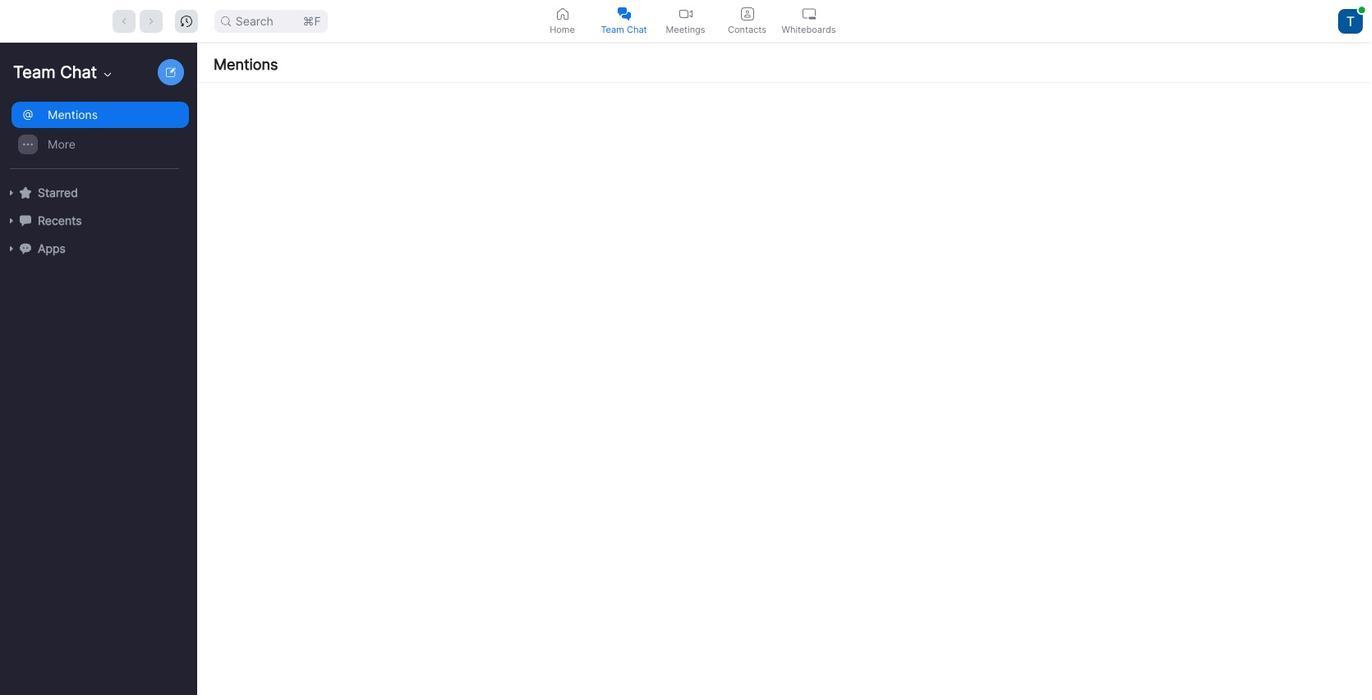 Task type: locate. For each thing, give the bounding box(es) containing it.
history image
[[181, 15, 192, 27], [181, 15, 192, 27]]

team chat inside button
[[601, 23, 647, 35]]

mentions up more
[[48, 108, 98, 122]]

chat inside button
[[627, 23, 647, 35]]

contacts button
[[717, 0, 778, 42]]

home button
[[532, 0, 593, 42]]

triangle right image
[[7, 244, 16, 254]]

team
[[601, 23, 624, 35], [13, 62, 56, 82]]

recents tree item
[[7, 207, 189, 235]]

0 horizontal spatial team
[[13, 62, 56, 82]]

1 vertical spatial team chat
[[13, 62, 97, 82]]

chevron down small image
[[101, 68, 114, 81]]

chat left meetings
[[627, 23, 647, 35]]

1 horizontal spatial team chat
[[601, 23, 647, 35]]

1 horizontal spatial mentions
[[214, 56, 278, 73]]

recents
[[38, 214, 82, 228]]

starred tree item
[[7, 179, 189, 207]]

apps tree item
[[7, 235, 189, 263]]

new image
[[166, 67, 176, 77], [166, 67, 176, 77]]

star image
[[20, 187, 31, 199], [20, 187, 31, 199]]

0 vertical spatial chat
[[627, 23, 647, 35]]

0 horizontal spatial chat
[[60, 62, 97, 82]]

mentions down "search"
[[214, 56, 278, 73]]

team chat image
[[617, 7, 631, 20], [617, 7, 631, 20]]

whiteboards
[[782, 23, 836, 35]]

1 horizontal spatial team
[[601, 23, 624, 35]]

triangle right image
[[7, 188, 16, 198], [7, 188, 16, 198], [7, 216, 16, 226], [7, 216, 16, 226], [7, 244, 16, 254]]

triangle right image for apps
[[7, 244, 16, 254]]

triangle right image for starred
[[7, 188, 16, 198]]

team chat left meetings
[[601, 23, 647, 35]]

apps
[[38, 242, 66, 256]]

0 vertical spatial team
[[601, 23, 624, 35]]

avatar image
[[1339, 9, 1363, 33]]

list
[[197, 83, 1371, 696]]

0 horizontal spatial mentions
[[48, 108, 98, 122]]

mentions
[[214, 56, 278, 73], [48, 108, 98, 122]]

1 vertical spatial chat
[[60, 62, 97, 82]]

0 vertical spatial team chat
[[601, 23, 647, 35]]

chat image
[[20, 215, 31, 227], [20, 215, 31, 227]]

video on image
[[679, 7, 692, 20], [679, 7, 692, 20]]

1 vertical spatial mentions
[[48, 108, 98, 122]]

team right the home
[[601, 23, 624, 35]]

triangle right image inside apps "tree item"
[[7, 244, 16, 254]]

tab list containing home
[[532, 0, 840, 42]]

team chat
[[601, 23, 647, 35], [13, 62, 97, 82]]

search
[[236, 14, 274, 28]]

tab list
[[532, 0, 840, 42]]

tree containing mentions
[[0, 99, 194, 279]]

mentions inside mentions button
[[48, 108, 98, 122]]

team chat left chevron down small icon
[[13, 62, 97, 82]]

chat left chevron down small icon
[[60, 62, 97, 82]]

home
[[550, 23, 575, 35]]

group
[[0, 100, 189, 169]]

chatbot image
[[20, 243, 31, 255], [20, 243, 31, 255]]

0 horizontal spatial team chat
[[13, 62, 97, 82]]

team left chevron down small icon
[[13, 62, 56, 82]]

more
[[48, 137, 76, 151]]

magnifier image
[[221, 16, 231, 26], [221, 16, 231, 26]]

chat
[[627, 23, 647, 35], [60, 62, 97, 82]]

home small image
[[556, 7, 569, 20], [556, 7, 569, 20]]

tree
[[0, 99, 194, 279]]

1 horizontal spatial chat
[[627, 23, 647, 35]]



Task type: vqa. For each thing, say whether or not it's contained in the screenshot.
the Contacts
yes



Task type: describe. For each thing, give the bounding box(es) containing it.
group containing mentions
[[0, 100, 189, 169]]

meetings button
[[655, 0, 717, 42]]

triangle right image for recents
[[7, 216, 16, 226]]

⌘f
[[303, 14, 321, 28]]

profile contact image
[[741, 7, 754, 20]]

more button
[[12, 131, 189, 159]]

team chat button
[[593, 0, 655, 42]]

whiteboard small image
[[802, 7, 816, 20]]

profile contact image
[[741, 7, 754, 20]]

mentions button
[[12, 101, 189, 129]]

0 vertical spatial mentions
[[214, 56, 278, 73]]

online image
[[1359, 6, 1365, 13]]

online image
[[1359, 6, 1365, 13]]

starred
[[38, 186, 78, 200]]

whiteboard small image
[[802, 7, 816, 20]]

team inside button
[[601, 23, 624, 35]]

meetings
[[666, 23, 705, 35]]

chevron down small image
[[101, 68, 114, 81]]

1 vertical spatial team
[[13, 62, 56, 82]]

whiteboards button
[[778, 0, 840, 42]]

contacts
[[728, 23, 767, 35]]



